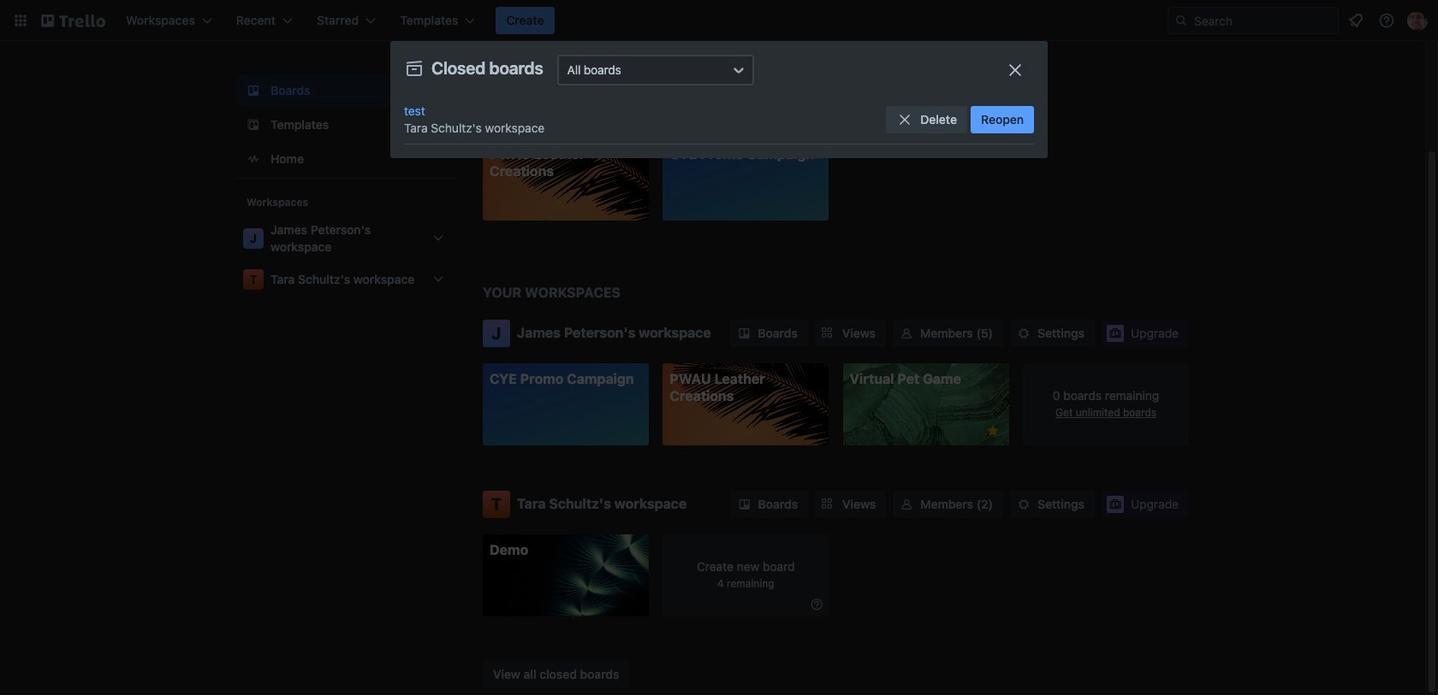 Task type: vqa. For each thing, say whether or not it's contained in the screenshot.
2nd sm image from the top of the page
yes



Task type: locate. For each thing, give the bounding box(es) containing it.
sm image
[[898, 325, 915, 342], [1015, 325, 1032, 342], [1015, 496, 1032, 513]]

sm image
[[736, 325, 753, 342], [736, 496, 753, 513], [898, 496, 915, 513], [808, 596, 825, 613]]

james peterson (jamespeterson93) image
[[1407, 10, 1428, 31]]

board image
[[243, 80, 264, 101]]

template board image
[[243, 115, 264, 135]]



Task type: describe. For each thing, give the bounding box(es) containing it.
0 notifications image
[[1346, 10, 1366, 31]]

search image
[[1174, 14, 1188, 27]]

primary element
[[0, 0, 1438, 41]]

Search field
[[1168, 7, 1339, 34]]

open information menu image
[[1378, 12, 1395, 29]]

home image
[[243, 149, 264, 169]]



